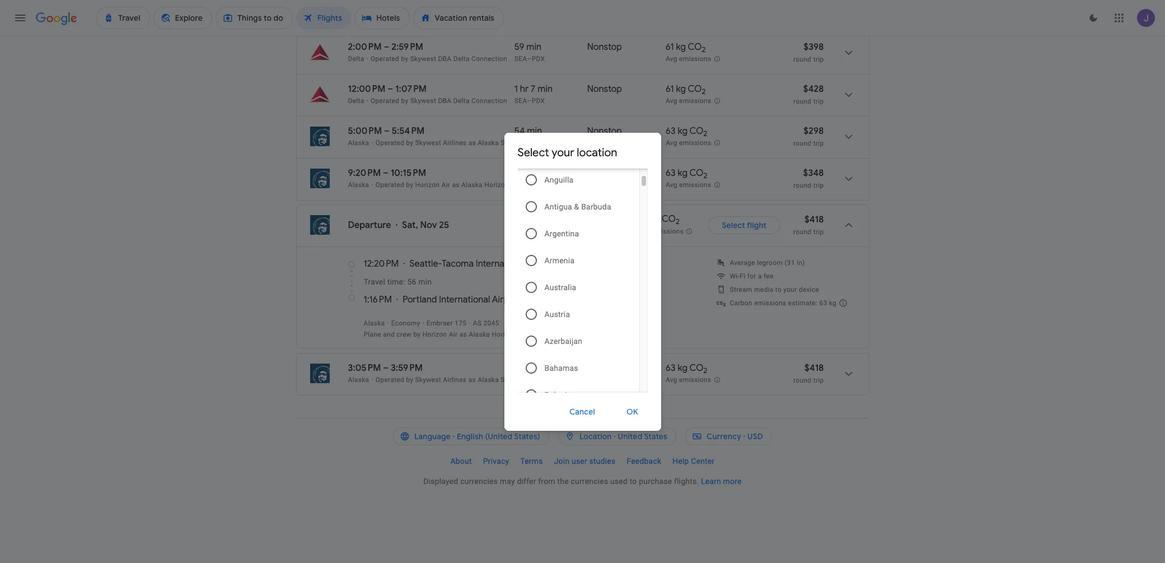 Task type: vqa. For each thing, say whether or not it's contained in the screenshot.
the top Operated By Skywest Airlines As Alaska Skywest
yes



Task type: locate. For each thing, give the bounding box(es) containing it.
in)
[[797, 259, 806, 267]]

horizon left the 55 min sea – pdx
[[485, 181, 509, 189]]

armenia
[[545, 256, 575, 265]]

departure
[[348, 220, 391, 231]]

3 nonstop from the top
[[588, 125, 622, 137]]

airlines up the operated by horizon air as alaska horizon
[[443, 139, 467, 147]]

1 trip from the top
[[814, 55, 824, 63]]

operated by skywest dba delta connection
[[371, 13, 508, 21], [371, 55, 508, 63], [371, 97, 508, 105]]

2  image from the top
[[367, 97, 369, 105]]

to up carbon emissions estimate: 63 kilograms element
[[776, 286, 782, 294]]

0 vertical spatial connection
[[472, 13, 508, 21]]

by down arrival time: 1:07 pm. text box
[[401, 97, 409, 105]]

1  image from the top
[[367, 55, 369, 63]]

operated by skywest dba delta connection down arrival time: 2:59 pm. text field
[[371, 55, 508, 63]]

2 airlines from the top
[[443, 376, 467, 384]]

feedback link
[[622, 452, 667, 470]]

air down embraer 175
[[449, 331, 458, 338]]

0 vertical spatial skywest
[[501, 139, 528, 147]]

2:00 pm – 2:59 pm
[[348, 41, 424, 53]]

australia
[[545, 283, 577, 292]]

tacoma
[[442, 258, 474, 269]]

sea up australia at bottom left
[[563, 258, 579, 269]]

crew
[[397, 331, 412, 338]]

0 vertical spatial 61 kg co 2
[[666, 41, 706, 54]]

by right crew
[[414, 331, 421, 338]]

co for $348
[[690, 168, 704, 179]]

sea down hr
[[515, 97, 527, 105]]

feedback
[[627, 457, 662, 466]]

total duration 54 min. element
[[515, 125, 588, 138], [515, 362, 588, 375]]

round down $398
[[794, 55, 812, 63]]

terms
[[521, 457, 543, 466]]

trip down $428
[[814, 97, 824, 105]]

sea down 59
[[515, 55, 527, 63]]

as
[[469, 139, 476, 147], [452, 181, 460, 189], [460, 331, 467, 338], [469, 376, 476, 384]]

emissions
[[680, 55, 712, 63], [680, 97, 712, 105], [680, 139, 712, 147], [680, 181, 712, 189], [652, 227, 684, 235], [755, 299, 787, 307], [680, 376, 712, 384]]

$418 for 418 us dollars text box
[[805, 214, 824, 225]]

sea down "55"
[[515, 181, 527, 189]]

3 nonstop flight. element from the top
[[588, 125, 622, 138]]

3 connection from the top
[[472, 97, 508, 105]]

1 vertical spatial air
[[449, 331, 458, 338]]

2 skywest from the top
[[501, 376, 528, 384]]

min left bahamas
[[527, 362, 542, 374]]

2 54 from the top
[[515, 362, 525, 374]]

skywest down arrival time: 1:07 pm. text box
[[410, 97, 436, 105]]

2 operated by skywest dba delta connection from the top
[[371, 55, 508, 63]]

2 vertical spatial operated by skywest dba delta connection
[[371, 97, 508, 105]]

1:16 pm
[[364, 294, 392, 305]]

1 vertical spatial 61 kg co 2
[[666, 83, 706, 96]]

trip inside $398 round trip
[[814, 55, 824, 63]]

$418 round trip
[[794, 214, 824, 236], [794, 362, 824, 384]]

nonstop flight. element
[[588, 41, 622, 54], [588, 83, 622, 96], [588, 125, 622, 138], [588, 168, 622, 180]]

round down 418 us dollars text box
[[794, 228, 812, 236]]

2
[[702, 45, 706, 54], [702, 87, 706, 96], [704, 129, 708, 138], [704, 171, 708, 180], [676, 217, 680, 227], [704, 366, 708, 375]]

and
[[383, 331, 395, 338]]

1 vertical spatial operated by skywest airlines as alaska skywest
[[376, 376, 528, 384]]

may
[[500, 477, 515, 486]]

2 for $348
[[704, 171, 708, 180]]

1 vertical spatial dba
[[438, 55, 452, 63]]

1 horizontal spatial select
[[722, 220, 746, 230]]

kg for $418
[[678, 362, 688, 374]]

usd
[[748, 431, 764, 441]]

trip down 418 us dollars text field
[[814, 376, 824, 384]]

4 round from the top
[[794, 182, 812, 189]]

as for 3:59 pm
[[469, 376, 476, 384]]

55
[[515, 168, 525, 179]]

legroom
[[757, 259, 783, 267]]

1 operated by skywest airlines as alaska skywest from the top
[[376, 139, 528, 147]]

airport
[[529, 258, 558, 269], [492, 294, 521, 305]]

0 vertical spatial to
[[776, 286, 782, 294]]

6 trip from the top
[[814, 376, 824, 384]]

Departure time: 12:20 PM. text field
[[364, 258, 399, 269]]

1 vertical spatial select
[[722, 220, 746, 230]]

embraer
[[427, 319, 453, 327]]

Departure time: 12:00 PM. text field
[[348, 83, 386, 95]]

2 total duration 54 min. element from the top
[[515, 362, 588, 375]]

 image down departure time: 12:00 pm. text box
[[367, 97, 369, 105]]

0 horizontal spatial  image
[[367, 13, 369, 21]]

2 $418 from the top
[[805, 362, 824, 374]]

horizon down embraer
[[423, 331, 447, 338]]

2 for $398
[[702, 45, 706, 54]]

round inside $348 round trip
[[794, 182, 812, 189]]

2 61 from the top
[[666, 83, 674, 95]]

0 vertical spatial 54
[[515, 125, 525, 137]]

0 vertical spatial total duration 54 min. element
[[515, 125, 588, 138]]

 image left sat,
[[396, 220, 398, 231]]

total duration 1 hr 7 min. element
[[515, 83, 588, 96]]

1 vertical spatial airport
[[492, 294, 521, 305]]

dba for 1:07 pm
[[438, 97, 452, 105]]

2 vertical spatial dba
[[438, 97, 452, 105]]

trip inside $348 round trip
[[814, 182, 824, 189]]

trip for 3:59 pm
[[814, 376, 824, 384]]

currency
[[707, 431, 742, 441]]

1 total duration 54 min. element from the top
[[515, 125, 588, 138]]

54 down 1 hr 7 min sea – pdx
[[515, 125, 525, 137]]

operated down leaves seattle-tacoma international airport at 7:55 pm on saturday, november 25 and arrives at portland international airport at 8:59 pm on saturday, november 25. element
[[371, 13, 400, 21]]

select left flight
[[722, 220, 746, 230]]

co for $428
[[688, 83, 702, 95]]

2 nonstop flight. element from the top
[[588, 83, 622, 96]]

emissions for $418
[[680, 376, 712, 384]]

– left 2:59 pm
[[384, 41, 390, 53]]

avg for $298
[[666, 139, 678, 147]]

avg emissions for $348
[[666, 181, 712, 189]]

privacy
[[483, 457, 509, 466]]

co for $398
[[688, 41, 702, 53]]

argentina
[[545, 229, 579, 238]]

operated by horizon air as alaska horizon
[[376, 181, 509, 189]]

3 round from the top
[[794, 139, 812, 147]]

used
[[611, 477, 628, 486]]

$298
[[804, 125, 824, 137]]

54 inside 54 min pdx
[[515, 362, 525, 374]]

Arrival time: 1:16 PM. text field
[[364, 294, 392, 305]]

– left 5:54 pm
[[384, 125, 390, 137]]

0 vertical spatial 61
[[666, 41, 674, 53]]

0 vertical spatial dba
[[438, 13, 452, 21]]

total duration 59 min. element
[[515, 41, 588, 54]]

63 kg co 2 for $298
[[666, 125, 708, 138]]

nonstop for 59 min
[[588, 41, 622, 53]]

currencies down join user studies link
[[571, 477, 609, 486]]

operated by skywest airlines as alaska skywest
[[376, 139, 528, 147], [376, 376, 528, 384]]

4 trip from the top
[[814, 182, 824, 189]]

min right 59
[[527, 41, 542, 53]]

sea inside 59 min sea – pdx
[[515, 55, 527, 63]]

 image down departure time: 2:00 pm. text box
[[367, 55, 369, 63]]

round
[[794, 55, 812, 63], [794, 97, 812, 105], [794, 139, 812, 147], [794, 182, 812, 189], [794, 228, 812, 236], [794, 376, 812, 384]]

round for 1:07 pm
[[794, 97, 812, 105]]

round down $428
[[794, 97, 812, 105]]

as for 5:54 pm
[[469, 139, 476, 147]]

join
[[554, 457, 570, 466]]

63 kg co 2 for $348
[[666, 168, 708, 180]]

air up 25
[[442, 181, 451, 189]]

co for $298
[[690, 125, 704, 137]]

nonstop for 54 min
[[588, 125, 622, 137]]

leaves seattle-tacoma international airport at 5:00 pm on saturday, november 25 and arrives at portland international airport at 5:54 pm on saturday, november 25. element
[[348, 125, 425, 137]]

trip down $398
[[814, 55, 824, 63]]

austria
[[545, 310, 570, 318]]

trip for 2:59 pm
[[814, 55, 824, 63]]

0 horizontal spatial your
[[552, 145, 575, 159]]

1 vertical spatial $418
[[805, 362, 824, 374]]

currencies down privacy on the bottom left of page
[[461, 477, 498, 486]]

nonstop
[[588, 41, 622, 53], [588, 83, 622, 95], [588, 125, 622, 137], [588, 168, 622, 179]]

skywest for 'leaves seattle-tacoma international airport at 12:00 pm on saturday, november 25 and arrives at portland international airport at 1:07 pm on saturday, november 25.' element
[[410, 97, 436, 105]]

– inside the 55 min sea – pdx
[[527, 181, 532, 189]]

1 61 kg co 2 from the top
[[666, 41, 706, 54]]

3 operated by skywest dba delta connection from the top
[[371, 97, 508, 105]]

1 vertical spatial operated by skywest dba delta connection
[[371, 55, 508, 63]]

$418 round trip for 418 us dollars text field
[[794, 362, 824, 384]]

trip for 1:07 pm
[[814, 97, 824, 105]]

61 for 1 hr 7 min
[[666, 83, 674, 95]]

operated by skywest dba delta connection down arrival time: 8:59 pm. text field
[[371, 13, 508, 21]]

select up "55"
[[518, 145, 549, 159]]

sea for 54
[[515, 139, 527, 147]]

1 round from the top
[[794, 55, 812, 63]]

Arrival time: 8:59 PM. text field
[[390, 0, 422, 11]]

leaves seattle-tacoma international airport at 9:20 pm on saturday, november 25 and arrives at portland international airport at 10:15 pm on saturday, november 25. element
[[348, 168, 426, 179]]

select
[[518, 145, 549, 159], [722, 220, 746, 230]]

operated by skywest airlines as alaska skywest up the operated by horizon air as alaska horizon
[[376, 139, 528, 147]]

1 vertical spatial  image
[[396, 220, 398, 231]]

pdx inside 59 min sea – pdx
[[532, 55, 545, 63]]

operated by skywest airlines as alaska skywest for 3:05 pm – 3:59 pm
[[376, 376, 528, 384]]

total duration 54 min. element up bahrain
[[515, 362, 588, 375]]

1 61 from the top
[[666, 41, 674, 53]]

avg for $398
[[666, 55, 678, 63]]

54 left bahamas
[[515, 362, 525, 374]]

sea
[[515, 55, 527, 63], [515, 97, 527, 105], [515, 139, 527, 147], [515, 181, 527, 189], [563, 258, 579, 269]]

2 connection from the top
[[472, 55, 508, 63]]

1 airlines from the top
[[443, 139, 467, 147]]

Departure time: 7:55 PM. text field
[[348, 0, 380, 11]]

418 US dollars text field
[[805, 214, 824, 225]]

– inside 54 min sea – pdx
[[527, 139, 532, 147]]

54 inside 54 min sea – pdx
[[515, 125, 525, 137]]

by down arrival time: 2:59 pm. text field
[[401, 55, 409, 63]]

0 vertical spatial $418
[[805, 214, 824, 225]]

avg
[[666, 55, 678, 63], [666, 97, 678, 105], [666, 139, 678, 147], [666, 181, 678, 189], [638, 227, 650, 235], [666, 376, 678, 384]]

min inside the 55 min sea – pdx
[[527, 168, 542, 179]]

airport left the (
[[529, 258, 558, 269]]

1 horizontal spatial currencies
[[571, 477, 609, 486]]

skywest
[[501, 139, 528, 147], [501, 376, 528, 384]]

dba
[[438, 13, 452, 21], [438, 55, 452, 63], [438, 97, 452, 105]]

join user studies link
[[549, 452, 622, 470]]

min right '56'
[[419, 277, 432, 286]]

sea inside 1 hr 7 min sea – pdx
[[515, 97, 527, 105]]

min inside 54 min sea – pdx
[[527, 125, 542, 137]]

63 kg co 2 for $418
[[666, 362, 708, 375]]

2 $418 round trip from the top
[[794, 362, 824, 384]]

by down 3:59 pm text box
[[406, 376, 414, 384]]

round down 418 us dollars text field
[[794, 376, 812, 384]]

6 round from the top
[[794, 376, 812, 384]]

63
[[666, 125, 676, 137], [666, 168, 676, 179], [638, 214, 648, 225], [820, 299, 828, 307], [666, 362, 676, 374]]

sea up "55"
[[515, 139, 527, 147]]

operated by skywest airlines as alaska skywest down 3:59 pm
[[376, 376, 528, 384]]

min
[[527, 41, 542, 53], [538, 83, 553, 95], [527, 125, 542, 137], [527, 168, 542, 179], [419, 277, 432, 286], [527, 362, 542, 374]]

– down total duration 59 min. element
[[527, 55, 532, 63]]

emissions for $428
[[680, 97, 712, 105]]

round for 5:54 pm
[[794, 139, 812, 147]]

1 skywest from the top
[[501, 139, 528, 147]]

international up 175 on the bottom
[[439, 294, 490, 305]]

0 vertical spatial  image
[[367, 13, 369, 21]]

298 US dollars text field
[[804, 125, 824, 137]]

international right "tacoma"
[[476, 258, 527, 269]]

54 for 5:54 pm
[[515, 125, 525, 137]]

1 connection from the top
[[472, 13, 508, 21]]

Departure time: 3:05 PM. text field
[[348, 362, 381, 374]]

 image down departure time: 7:55 pm. text field
[[367, 13, 369, 21]]

1 vertical spatial international
[[439, 294, 490, 305]]

 image
[[367, 55, 369, 63], [367, 97, 369, 105]]

by down arrival time: 8:59 pm. text field
[[401, 13, 409, 21]]

barbuda
[[582, 202, 612, 211]]

 image for 2:00 pm
[[367, 55, 369, 63]]

Departure time: 5:00 PM. text field
[[348, 125, 382, 137]]

1 vertical spatial skywest
[[501, 376, 528, 384]]

Arrival time: 10:15 PM. text field
[[391, 168, 426, 179]]

min inside 54 min pdx
[[527, 362, 542, 374]]

your up carbon emissions estimate: 63 kilograms element
[[784, 286, 798, 294]]

9:20 pm – 10:15 pm
[[348, 168, 426, 179]]

1 nonstop from the top
[[588, 41, 622, 53]]

total duration 54 min. element up select your location on the top of page
[[515, 125, 588, 138]]

trip down the $298 text box
[[814, 139, 824, 147]]

$348
[[804, 168, 824, 179]]

kg for $298
[[678, 125, 688, 137]]

54 min pdx
[[515, 362, 545, 384]]

2 vertical spatial connection
[[472, 97, 508, 105]]

trip inside the $298 round trip
[[814, 139, 824, 147]]

1 nonstop flight. element from the top
[[588, 41, 622, 54]]

airport up the 2045
[[492, 294, 521, 305]]

– left the '1:07 pm'
[[388, 83, 393, 95]]

1 horizontal spatial  image
[[396, 220, 398, 231]]

as for 10:15 pm
[[452, 181, 460, 189]]

leaves seattle-tacoma international airport at 3:05 pm on saturday, november 25 and arrives at portland international airport at 3:59 pm on saturday, november 25. element
[[348, 362, 423, 374]]

min inside 59 min sea – pdx
[[527, 41, 542, 53]]

to right used
[[630, 477, 637, 486]]

to
[[776, 286, 782, 294], [630, 477, 637, 486]]

418 US dollars text field
[[805, 362, 824, 374]]

 image
[[367, 13, 369, 21], [396, 220, 398, 231]]

currencies
[[461, 477, 498, 486], [571, 477, 609, 486]]

total duration 55 min. element
[[515, 168, 588, 180]]

bahamas
[[545, 363, 579, 372]]

3:05 pm – 3:59 pm
[[348, 362, 423, 374]]

1 54 from the top
[[515, 125, 525, 137]]

0 horizontal spatial currencies
[[461, 477, 498, 486]]

skywest down arrival time: 8:59 pm. text field
[[410, 13, 436, 21]]

2 trip from the top
[[814, 97, 824, 105]]

2 dba from the top
[[438, 55, 452, 63]]

1 vertical spatial airlines
[[443, 376, 467, 384]]

round inside '$428 round trip'
[[794, 97, 812, 105]]

air
[[442, 181, 451, 189], [449, 331, 458, 338]]

average
[[730, 259, 756, 267]]

12:00 pm
[[348, 83, 386, 95]]

center
[[692, 457, 715, 466]]

plane
[[364, 331, 382, 338]]

hr
[[520, 83, 529, 95]]

0 vertical spatial $418 round trip
[[794, 214, 824, 236]]

– down total duration 55 min. element
[[527, 181, 532, 189]]

skywest down arrival time: 2:59 pm. text field
[[410, 55, 436, 63]]

sea inside the 55 min sea – pdx
[[515, 181, 527, 189]]

61
[[666, 41, 674, 53], [666, 83, 674, 95]]

3 dba from the top
[[438, 97, 452, 105]]

min right 7
[[538, 83, 553, 95]]

a
[[759, 272, 762, 280]]

language
[[415, 431, 451, 441]]

economy
[[391, 319, 420, 327]]

airlines down plane and crew by horizon air as alaska horizon
[[443, 376, 467, 384]]

leaves seattle-tacoma international airport at 12:00 pm on saturday, november 25 and arrives at portland international airport at 1:07 pm on saturday, november 25. element
[[348, 83, 427, 95]]

0 vertical spatial airlines
[[443, 139, 467, 147]]

1 $418 from the top
[[805, 214, 824, 225]]

emissions for $398
[[680, 55, 712, 63]]

5 round from the top
[[794, 228, 812, 236]]

operated down leaves seattle-tacoma international airport at 9:20 pm on saturday, november 25 and arrives at portland international airport at 10:15 pm on saturday, november 25. element
[[376, 181, 404, 189]]

1 $418 round trip from the top
[[794, 214, 824, 236]]

kg for $428
[[676, 83, 686, 95]]

connection
[[472, 13, 508, 21], [472, 55, 508, 63], [472, 97, 508, 105]]

1 vertical spatial 54
[[515, 362, 525, 374]]

select inside button
[[722, 220, 746, 230]]

displayed currencies may differ from the currencies used to purchase flights. learn more
[[424, 477, 742, 486]]

skywest for leaves seattle-tacoma international airport at 7:55 pm on saturday, november 25 and arrives at portland international airport at 8:59 pm on saturday, november 25. element
[[410, 13, 436, 21]]

round down the $298 text box
[[794, 139, 812, 147]]

54
[[515, 125, 525, 137], [515, 362, 525, 374]]

round inside $398 round trip
[[794, 55, 812, 63]]

trip inside '$428 round trip'
[[814, 97, 824, 105]]

kg for $398
[[676, 41, 686, 53]]

trip down the $348
[[814, 182, 824, 189]]

0 vertical spatial select
[[518, 145, 549, 159]]

2 for $298
[[704, 129, 708, 138]]

4 nonstop flight. element from the top
[[588, 168, 622, 180]]

0 horizontal spatial airport
[[492, 294, 521, 305]]

1 horizontal spatial your
[[784, 286, 798, 294]]

2 round from the top
[[794, 97, 812, 105]]

sea inside 54 min sea – pdx
[[515, 139, 527, 147]]

1 vertical spatial 61
[[666, 83, 674, 95]]

fee
[[764, 272, 774, 280]]

Departure time: 2:00 PM. text field
[[348, 41, 382, 53]]

round down 348 us dollars text field
[[794, 182, 812, 189]]

operated by skywest dba delta connection down arrival time: 1:07 pm. text box
[[371, 97, 508, 105]]

min for 2:00 pm – 2:59 pm
[[527, 41, 542, 53]]

1 horizontal spatial to
[[776, 286, 782, 294]]

min right "55"
[[527, 168, 542, 179]]

3 trip from the top
[[814, 139, 824, 147]]

round inside the $298 round trip
[[794, 139, 812, 147]]

0 vertical spatial operated by skywest airlines as alaska skywest
[[376, 139, 528, 147]]

4 nonstop from the top
[[588, 168, 622, 179]]

54 min sea – pdx
[[515, 125, 545, 147]]

0 vertical spatial operated by skywest dba delta connection
[[371, 13, 508, 21]]

0 horizontal spatial to
[[630, 477, 637, 486]]

trip down 418 us dollars text box
[[814, 228, 824, 236]]

0 vertical spatial airport
[[529, 258, 558, 269]]

about link
[[445, 452, 478, 470]]

join user studies
[[554, 457, 616, 466]]

min down 1 hr 7 min sea – pdx
[[527, 125, 542, 137]]

connection for 59
[[472, 55, 508, 63]]

operated down 12:00 pm – 1:07 pm
[[371, 97, 400, 105]]

2 61 kg co 2 from the top
[[666, 83, 706, 96]]

63 for $348
[[666, 168, 676, 179]]

0 horizontal spatial select
[[518, 145, 549, 159]]

total duration 54 min. element for 3:59 pm
[[515, 362, 588, 375]]

min for 5:00 pm – 5:54 pm
[[527, 125, 542, 137]]

– down 7
[[527, 97, 532, 105]]

2 nonstop from the top
[[588, 83, 622, 95]]

428 US dollars text field
[[804, 83, 824, 95]]

0 vertical spatial  image
[[367, 55, 369, 63]]

2 operated by skywest airlines as alaska skywest from the top
[[376, 376, 528, 384]]

nonstop flight. element for 59 min
[[588, 41, 622, 54]]

carbon
[[730, 299, 753, 307]]

1 vertical spatial $418 round trip
[[794, 362, 824, 384]]

1 vertical spatial total duration 54 min. element
[[515, 362, 588, 375]]

pdx inside the 55 min sea – pdx
[[532, 181, 545, 189]]

1 vertical spatial  image
[[367, 97, 369, 105]]

your up total duration 55 min. element
[[552, 145, 575, 159]]

operated down "leaves seattle-tacoma international airport at 5:00 pm on saturday, november 25 and arrives at portland international airport at 5:54 pm on saturday, november 25." element
[[376, 139, 404, 147]]

avg emissions for $428
[[666, 97, 712, 105]]

the
[[558, 477, 569, 486]]

$418
[[805, 214, 824, 225], [805, 362, 824, 374]]

– up the 55 min sea – pdx
[[527, 139, 532, 147]]

1 vertical spatial connection
[[472, 55, 508, 63]]

help center
[[673, 457, 715, 466]]



Task type: describe. For each thing, give the bounding box(es) containing it.
english
[[457, 431, 484, 441]]

estimate:
[[789, 299, 818, 307]]

azerbaijan
[[545, 336, 583, 345]]

nonstop for 55 min
[[588, 168, 622, 179]]

$398 round trip
[[794, 41, 824, 63]]

1
[[515, 83, 518, 95]]

sat, nov 25
[[402, 220, 450, 231]]

– right 9:20 pm
[[383, 168, 389, 179]]

pdx inside 54 min pdx
[[532, 376, 545, 384]]

348 US dollars text field
[[804, 168, 824, 179]]

nov
[[420, 220, 437, 231]]

sat,
[[402, 220, 418, 231]]

operated by skywest dba delta connection for 1:07 pm
[[371, 97, 508, 105]]

55 min sea – pdx
[[515, 168, 545, 189]]

ok
[[627, 406, 639, 417]]

states
[[644, 431, 668, 441]]

9:20 pm
[[348, 168, 381, 179]]

59 min sea – pdx
[[515, 41, 545, 63]]

ok button
[[614, 398, 652, 425]]

63 for $298
[[666, 125, 676, 137]]

time:
[[388, 277, 405, 286]]

 image for 12:00 pm
[[367, 97, 369, 105]]

cancel button
[[557, 398, 609, 425]]

skywest down 3:59 pm text box
[[415, 376, 441, 384]]

as 2045
[[473, 319, 500, 327]]

avg for $428
[[666, 97, 678, 105]]

2 for $418
[[704, 366, 708, 375]]

(
[[560, 258, 563, 269]]

by down 10:15 pm text field
[[406, 181, 414, 189]]

avg emissions for $398
[[666, 55, 712, 63]]

united
[[618, 431, 643, 441]]

Arrival time: 3:59 PM. text field
[[391, 362, 423, 374]]

sea for 59
[[515, 55, 527, 63]]

kg for $348
[[678, 168, 688, 179]]

1 hr 7 min sea – pdx
[[515, 83, 553, 105]]

carbon emissions estimate: 63 kilograms element
[[730, 299, 837, 307]]

trip for 10:15 pm
[[814, 182, 824, 189]]

– inside 59 min sea – pdx
[[527, 55, 532, 63]]

antigua & barbuda
[[545, 202, 612, 211]]

3:59 pm
[[391, 362, 423, 374]]

stream media to your device
[[730, 286, 820, 294]]

min for 9:20 pm – 10:15 pm
[[527, 168, 542, 179]]

5:54 pm
[[392, 125, 425, 137]]

Arrival time: 5:54 PM. text field
[[392, 125, 425, 137]]

63 for $418
[[666, 362, 676, 374]]

device
[[799, 286, 820, 294]]

connection for 1
[[472, 97, 508, 105]]

$418 round trip for 418 us dollars text box
[[794, 214, 824, 236]]

learn more link
[[701, 477, 742, 486]]

1 vertical spatial to
[[630, 477, 637, 486]]

as
[[473, 319, 482, 327]]

398 US dollars text field
[[804, 41, 824, 53]]

2 currencies from the left
[[571, 477, 609, 486]]

round for 2:59 pm
[[794, 55, 812, 63]]

flights.
[[674, 477, 699, 486]]

leaves seattle-tacoma international airport at 7:55 pm on saturday, november 25 and arrives at portland international airport at 8:59 pm on saturday, november 25. element
[[348, 0, 422, 11]]

for
[[748, 272, 757, 280]]

embraer 175
[[427, 319, 467, 327]]

0 vertical spatial your
[[552, 145, 575, 159]]

2 for $428
[[702, 87, 706, 96]]

(31
[[785, 259, 796, 267]]

1 currencies from the left
[[461, 477, 498, 486]]

skywest for 5:54 pm
[[501, 139, 528, 147]]

54 for 3:59 pm
[[515, 362, 525, 374]]

avg emissions for $298
[[666, 139, 712, 147]]

nonstop flight. element for 54 min
[[588, 125, 622, 138]]

round for 3:59 pm
[[794, 376, 812, 384]]

1 dba from the top
[[438, 13, 452, 21]]

avg for $418
[[666, 376, 678, 384]]

stream
[[730, 286, 753, 294]]

0 vertical spatial air
[[442, 181, 451, 189]]

61 for 59 min
[[666, 41, 674, 53]]

5:00 pm
[[348, 125, 382, 137]]

airlines for 5:54 pm
[[443, 139, 467, 147]]

differ
[[517, 477, 536, 486]]

trip for 5:54 pm
[[814, 139, 824, 147]]

seattle-
[[410, 258, 442, 269]]

sea for 55
[[515, 181, 527, 189]]

2045
[[484, 319, 500, 327]]

skywest for 3:59 pm
[[501, 376, 528, 384]]

pdx inside 1 hr 7 min sea – pdx
[[532, 97, 545, 105]]

privacy link
[[478, 452, 515, 470]]

61 kg co 2 for $428
[[666, 83, 706, 96]]

61 kg co 2 for $398
[[666, 41, 706, 54]]

nonstop for 1 hr 7 min
[[588, 83, 622, 95]]

operated down 2:00 pm – 2:59 pm
[[371, 55, 400, 63]]

select for select flight
[[722, 220, 746, 230]]

Departure time: 9:20 PM. text field
[[348, 168, 381, 179]]

skywest down the arrival time: 5:54 pm. text field
[[415, 139, 441, 147]]

min inside 1 hr 7 min sea – pdx
[[538, 83, 553, 95]]

horizon down the 2045
[[492, 331, 517, 338]]

10:15 pm
[[391, 168, 426, 179]]

average legroom (31 in)
[[730, 259, 806, 267]]

select your location
[[518, 145, 618, 159]]

$398
[[804, 41, 824, 53]]

avg emissions for $418
[[666, 376, 712, 384]]

flight details. leaves seattle-tacoma international airport at 12:20 pm on saturday, november 25 and arrives at portland international airport at 1:16 pm on saturday, november 25. image
[[842, 218, 856, 232]]

round for 10:15 pm
[[794, 182, 812, 189]]

emissions for $348
[[680, 181, 712, 189]]

antigua
[[545, 202, 573, 211]]

leaves seattle-tacoma international airport at 2:00 pm on saturday, november 25 and arrives at portland international airport at 2:59 pm on saturday, november 25. element
[[348, 41, 424, 53]]

operated down 3:05 pm – 3:59 pm
[[376, 376, 404, 384]]

location
[[577, 145, 618, 159]]

nonstop flight. element for 55 min
[[588, 168, 622, 180]]

1:07 pm
[[396, 83, 427, 95]]

plane and crew by horizon air as alaska horizon
[[364, 331, 517, 338]]

 image for operated by skywest dba delta connection
[[367, 13, 369, 21]]

co for $418
[[690, 362, 704, 374]]

wi-
[[730, 272, 740, 280]]

avg for $348
[[666, 181, 678, 189]]

Arrival time: 1:07 PM. text field
[[396, 83, 427, 95]]

$418 for 418 us dollars text field
[[805, 362, 824, 374]]

nonstop flight. element for 1 hr 7 min
[[588, 83, 622, 96]]

1 operated by skywest dba delta connection from the top
[[371, 13, 508, 21]]

portland
[[403, 294, 437, 305]]

fi
[[740, 272, 746, 280]]

travel time: 56 min
[[364, 277, 432, 286]]

total duration 54 min. element for 5:54 pm
[[515, 125, 588, 138]]

59
[[515, 41, 525, 53]]

3:05 pm
[[348, 362, 381, 374]]

terms link
[[515, 452, 549, 470]]

location
[[580, 431, 612, 441]]

from
[[539, 477, 556, 486]]

flight
[[747, 220, 767, 230]]

by down the arrival time: 5:54 pm. text field
[[406, 139, 414, 147]]

Arrival time: 2:59 PM. text field
[[392, 41, 424, 53]]

operated by skywest dba delta connection for 2:59 pm
[[371, 55, 508, 63]]

operated by skywest airlines as alaska skywest for 5:00 pm – 5:54 pm
[[376, 139, 528, 147]]

airlines for 3:59 pm
[[443, 376, 467, 384]]

5 trip from the top
[[814, 228, 824, 236]]

horizon down 10:15 pm text field
[[415, 181, 440, 189]]

skywest for leaves seattle-tacoma international airport at 2:00 pm on saturday, november 25 and arrives at portland international airport at 2:59 pm on saturday, november 25. element on the left of the page
[[410, 55, 436, 63]]

emissions for $298
[[680, 139, 712, 147]]

anguilla
[[545, 175, 574, 184]]

wi-fi for a fee
[[730, 272, 774, 280]]

english (united states)
[[457, 431, 541, 441]]

user
[[572, 457, 588, 466]]

purchase
[[639, 477, 672, 486]]

5:00 pm – 5:54 pm
[[348, 125, 425, 137]]

 image for sat, nov 25
[[396, 220, 398, 231]]

pdx inside 54 min sea – pdx
[[532, 139, 545, 147]]

$428
[[804, 83, 824, 95]]

bahrain
[[545, 390, 572, 399]]

– left 3:59 pm text box
[[383, 362, 389, 374]]

about
[[451, 457, 472, 466]]

dba for 2:59 pm
[[438, 55, 452, 63]]

min for 3:05 pm – 3:59 pm
[[527, 362, 542, 374]]

$298 round trip
[[794, 125, 824, 147]]

12:20 pm
[[364, 258, 399, 269]]

carbon emissions estimate: 63 kg
[[730, 299, 837, 307]]

0 vertical spatial international
[[476, 258, 527, 269]]

select flight
[[722, 220, 767, 230]]

states)
[[514, 431, 541, 441]]

more
[[724, 477, 742, 486]]

displayed
[[424, 477, 459, 486]]

1 vertical spatial your
[[784, 286, 798, 294]]

learn
[[701, 477, 722, 486]]

1 horizontal spatial airport
[[529, 258, 558, 269]]

– inside 1 hr 7 min sea – pdx
[[527, 97, 532, 105]]

(united
[[485, 431, 513, 441]]

help
[[673, 457, 689, 466]]

select for select your location
[[518, 145, 549, 159]]



